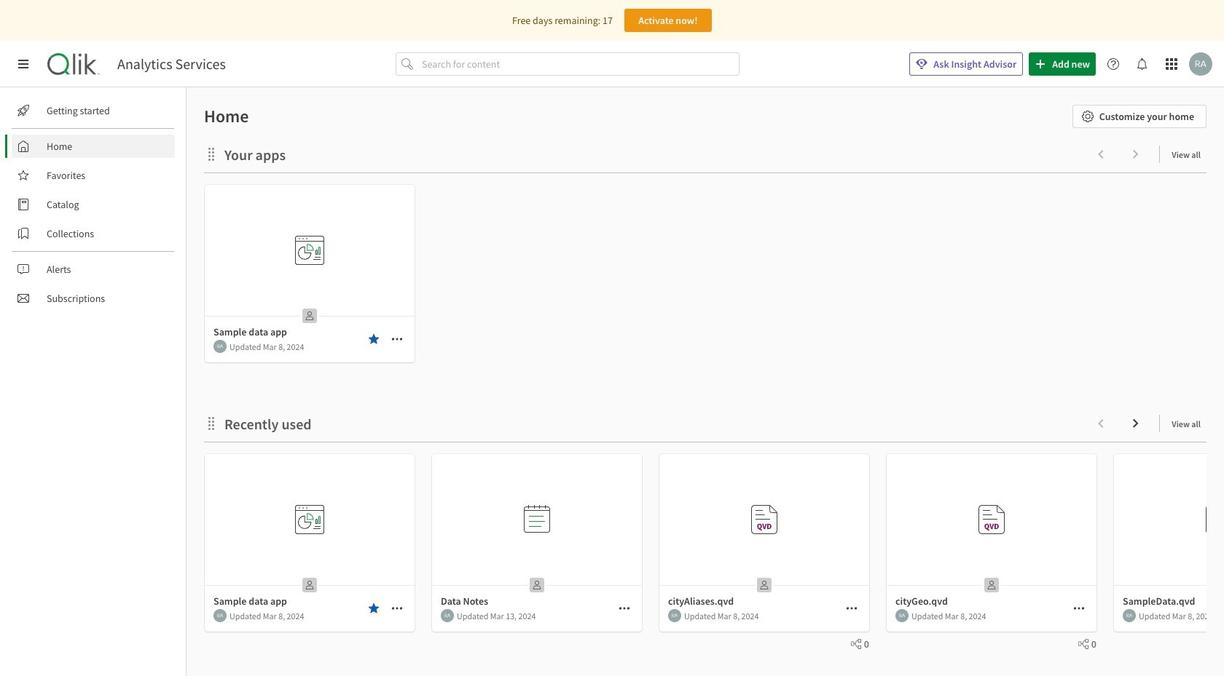 Task type: describe. For each thing, give the bounding box(es) containing it.
more actions image for second remove from favorites image from the top
[[391, 603, 403, 615]]

close sidebar menu image
[[17, 58, 29, 70]]

0 vertical spatial move collection image
[[204, 147, 219, 161]]

analytics services element
[[117, 55, 226, 73]]

navigation pane element
[[0, 93, 186, 316]]

1 remove from favorites image from the top
[[368, 334, 380, 345]]

more actions image for 2nd remove from favorites image from the bottom
[[391, 334, 403, 345]]



Task type: locate. For each thing, give the bounding box(es) containing it.
main content
[[181, 87, 1224, 677]]

1 horizontal spatial ruby anderson image
[[895, 610, 909, 623]]

1 vertical spatial ruby anderson image
[[895, 610, 909, 623]]

0 vertical spatial remove from favorites image
[[368, 334, 380, 345]]

1 vertical spatial move collection image
[[204, 416, 219, 431]]

ruby anderson image
[[213, 340, 227, 353], [895, 610, 909, 623]]

more actions image
[[846, 603, 858, 615]]

2 remove from favorites image from the top
[[368, 603, 380, 615]]

Search for content text field
[[419, 52, 740, 76]]

ruby anderson image
[[1189, 52, 1212, 76], [213, 610, 227, 623], [441, 610, 454, 623], [668, 610, 681, 623], [1123, 610, 1136, 623]]

ruby anderson element
[[213, 340, 227, 353], [213, 610, 227, 623], [441, 610, 454, 623], [668, 610, 681, 623], [895, 610, 909, 623], [1123, 610, 1136, 623]]

0 vertical spatial ruby anderson image
[[213, 340, 227, 353]]

1 vertical spatial remove from favorites image
[[368, 603, 380, 615]]

remove from favorites image
[[368, 334, 380, 345], [368, 603, 380, 615]]

0 horizontal spatial ruby anderson image
[[213, 340, 227, 353]]

move collection image
[[204, 147, 219, 161], [204, 416, 219, 431]]

more actions image
[[391, 334, 403, 345], [391, 603, 403, 615], [619, 603, 630, 615]]



